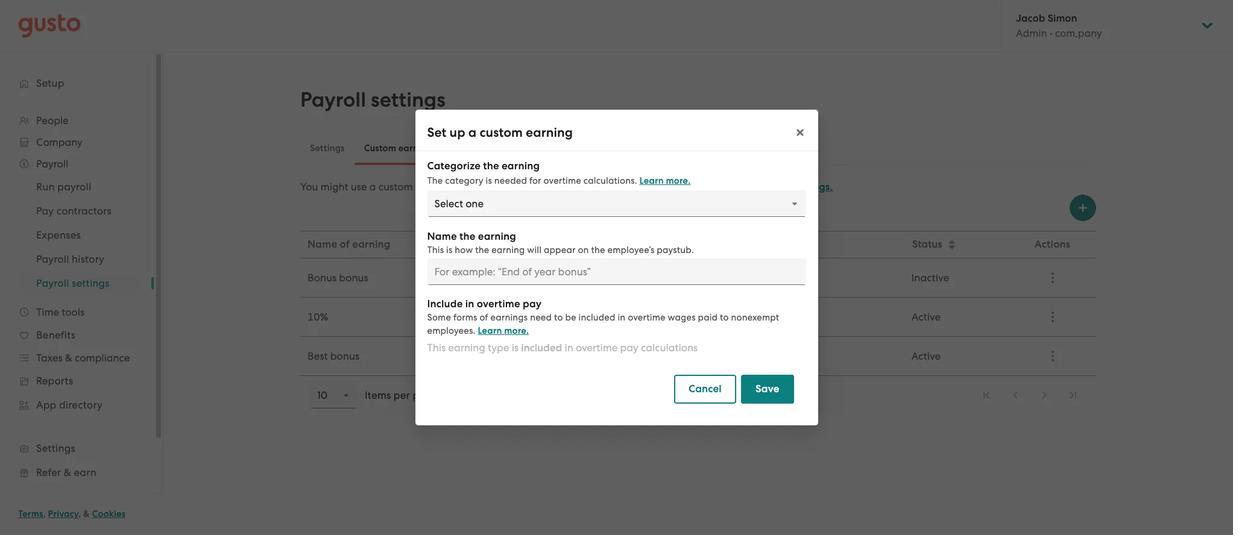 Task type: vqa. For each thing, say whether or not it's contained in the screenshot.
New associated with New Custom Report
no



Task type: describe. For each thing, give the bounding box(es) containing it.
categorize the earning the category is needed for overtime calculations. learn more.
[[427, 160, 691, 186]]

this inside name the earning this is how the earning will appear on the employee's paystub.
[[427, 245, 444, 256]]

10%
[[308, 311, 328, 323]]

for for use
[[479, 181, 492, 193]]

in up forms
[[465, 298, 474, 311]]

include in overtime pay inside button
[[666, 238, 778, 251]]

cookies
[[92, 509, 126, 520]]

custom earnings button
[[354, 134, 446, 163]]

terms , privacy , & cookies
[[18, 509, 126, 520]]

need
[[530, 312, 552, 323]]

custom earning types grid
[[300, 231, 1096, 376]]

in inside button
[[703, 238, 712, 251]]

appear
[[544, 245, 576, 256]]

privacy
[[48, 509, 79, 520]]

bonus for best bonus
[[330, 350, 360, 362]]

cancel button
[[674, 375, 736, 404]]

include inside custom earning type dialog
[[427, 298, 463, 311]]

of inside custom earning types grid
[[340, 238, 350, 251]]

Name the earning field
[[427, 259, 806, 285]]

earnings.
[[787, 181, 833, 194]]

the inside categorize the earning the category is needed for overtime calculations. learn more.
[[483, 160, 499, 172]]

custom inside dialog
[[480, 125, 523, 141]]

some
[[427, 312, 451, 323]]

actions
[[1035, 238, 1071, 251]]

for for earning
[[529, 175, 541, 186]]

up
[[450, 125, 465, 141]]

will
[[527, 245, 542, 256]]

2 , from the left
[[79, 509, 81, 520]]

include in overtime pay inside custom earning type dialog
[[427, 298, 542, 311]]

some forms of earnings need to be included in overtime wages paid to nonexempt employees.
[[427, 312, 779, 337]]

1 vertical spatial included
[[521, 342, 562, 355]]

2 to from the left
[[720, 312, 729, 323]]

page
[[413, 390, 438, 402]]

learn down commission
[[478, 326, 502, 337]]

included
[[665, 311, 707, 323]]

on
[[578, 245, 589, 256]]

status button
[[905, 232, 1008, 258]]

active for included
[[912, 311, 941, 323]]

category button
[[470, 232, 658, 258]]

learn more.
[[478, 326, 529, 337]]

per
[[394, 390, 410, 402]]

paystub.
[[657, 245, 694, 256]]

other
[[477, 272, 504, 284]]

paid time off group element
[[300, 376, 1096, 415]]

categorize
[[427, 160, 481, 172]]

settings
[[310, 143, 345, 154]]

overtime inside categorize the earning the category is needed for overtime calculations. learn more.
[[544, 175, 581, 186]]

overtime inside this earning type is included in overtime pay calculations
[[576, 342, 618, 354]]

pay inside button
[[759, 238, 778, 251]]

earning inside categorize the earning the category is needed for overtime calculations. learn more.
[[502, 160, 540, 172]]

in inside the some forms of earnings need to be included in overtime wages paid to nonexempt employees.
[[618, 312, 626, 323]]

0 horizontal spatial more.
[[504, 326, 529, 337]]

name for name the earning this is how the earning will appear on the employee's paystub.
[[427, 230, 457, 243]]

earning up other
[[478, 230, 516, 243]]

name the earning this is how the earning will appear on the employee's paystub.
[[427, 230, 694, 256]]

name for name of earning
[[308, 238, 337, 251]]

1 to from the left
[[554, 312, 563, 323]]

the
[[427, 175, 443, 186]]

of inside the some forms of earnings need to be included in overtime wages paid to nonexempt employees.
[[480, 312, 488, 323]]

needed
[[494, 175, 527, 186]]

list inside 'paid time off group' "element"
[[973, 382, 1087, 409]]

payroll settings
[[300, 87, 445, 112]]

cookies button
[[92, 507, 126, 522]]

1 , from the left
[[43, 509, 46, 520]]

items per page
[[365, 390, 438, 402]]

bonus
[[308, 272, 337, 284]]

how
[[455, 245, 473, 256]]

or
[[572, 181, 582, 193]]

save button
[[741, 375, 794, 404]]

home image
[[18, 14, 81, 38]]

best bonus
[[308, 350, 360, 362]]

commission
[[477, 311, 534, 323]]

earning left will
[[492, 245, 525, 256]]

employees.
[[427, 326, 476, 337]]

the right how
[[475, 245, 489, 256]]

items
[[365, 390, 391, 402]]



Task type: locate. For each thing, give the bounding box(es) containing it.
inactive
[[912, 272, 949, 284]]

learn more. link down commission
[[478, 326, 529, 337]]

of
[[340, 238, 350, 251], [480, 312, 488, 323]]

include
[[666, 238, 701, 251], [427, 298, 463, 311]]

0 vertical spatial pay
[[759, 238, 778, 251]]

more. inside categorize the earning the category is needed for overtime calculations. learn more.
[[666, 175, 691, 186]]

learn more. link down payroll settings tab list on the top
[[640, 175, 691, 186]]

earning inside you might use a custom earning type for a signing bonus or severance pay. learn more about custom earnings.
[[415, 181, 452, 193]]

include in overtime pay up forms
[[427, 298, 542, 311]]

in
[[703, 238, 712, 251], [465, 298, 474, 311], [618, 312, 626, 323], [565, 342, 573, 354]]

a right up
[[468, 125, 477, 141]]

0 vertical spatial active
[[912, 311, 941, 323]]

name up how
[[427, 230, 457, 243]]

custom right up
[[480, 125, 523, 141]]

more
[[690, 181, 715, 194]]

employee's
[[608, 245, 655, 256]]

0 horizontal spatial pay
[[523, 298, 542, 311]]

a right use
[[370, 181, 376, 193]]

category
[[445, 175, 483, 186]]

bonus inside you might use a custom earning type for a signing bonus or severance pay. learn more about custom earnings.
[[540, 181, 569, 193]]

0 horizontal spatial for
[[479, 181, 492, 193]]

2 horizontal spatial a
[[495, 181, 501, 193]]

settings button
[[300, 134, 354, 163]]

overtime left wages
[[628, 312, 666, 323]]

a
[[468, 125, 477, 141], [370, 181, 376, 193], [495, 181, 501, 193]]

earning inside this earning type is included in overtime pay calculations
[[448, 342, 485, 354]]

custom right about
[[750, 181, 785, 194]]

1 horizontal spatial custom
[[480, 125, 523, 141]]

earnings up learn more.
[[491, 312, 528, 323]]

0 horizontal spatial a
[[370, 181, 376, 193]]

1 vertical spatial of
[[480, 312, 488, 323]]

learn more. link
[[640, 175, 691, 186], [478, 326, 529, 337]]

bonus
[[540, 181, 569, 193], [339, 272, 368, 284], [330, 350, 360, 362], [542, 350, 571, 362]]

1 vertical spatial earnings
[[491, 312, 528, 323]]

earning up bonus bonus
[[352, 238, 391, 251]]

wages
[[668, 312, 696, 323]]

of right forms
[[480, 312, 488, 323]]

overtime down the some forms of earnings need to be included in overtime wages paid to nonexempt employees.
[[576, 342, 618, 354]]

forms
[[453, 312, 477, 323]]

active
[[912, 311, 941, 323], [912, 350, 941, 362]]

0 vertical spatial include in overtime pay
[[666, 238, 778, 251]]

&
[[83, 509, 90, 520]]

bonus right bonus
[[339, 272, 368, 284]]

earning up categorize the earning the category is needed for overtime calculations. learn more.
[[526, 125, 573, 141]]

1 vertical spatial is
[[446, 245, 453, 256]]

cancel
[[689, 383, 722, 396]]

in right paystub.
[[703, 238, 712, 251]]

1 horizontal spatial to
[[720, 312, 729, 323]]

,
[[43, 509, 46, 520], [79, 509, 81, 520]]

category
[[477, 238, 522, 251]]

to
[[554, 312, 563, 323], [720, 312, 729, 323]]

this down employees.
[[427, 342, 446, 354]]

1 vertical spatial include in overtime pay
[[427, 298, 542, 311]]

1 horizontal spatial is
[[486, 175, 492, 186]]

earning inside grid
[[352, 238, 391, 251]]

best
[[308, 350, 328, 362]]

learn more about custom earnings. link
[[660, 181, 833, 194]]

2 horizontal spatial custom
[[750, 181, 785, 194]]

0 vertical spatial learn more. link
[[640, 175, 691, 186]]

0 horizontal spatial type
[[455, 181, 476, 193]]

0 horizontal spatial learn more. link
[[478, 326, 529, 337]]

1 horizontal spatial type
[[488, 342, 509, 354]]

pay inside this earning type is included in overtime pay calculations
[[620, 342, 639, 354]]

1 vertical spatial this
[[427, 342, 446, 354]]

2 active from the top
[[912, 350, 941, 362]]

for inside you might use a custom earning type for a signing bonus or severance pay. learn more about custom earnings.
[[479, 181, 492, 193]]

is inside this earning type is included in overtime pay calculations
[[512, 342, 519, 354]]

this left how
[[427, 245, 444, 256]]

include up some
[[427, 298, 463, 311]]

type inside you might use a custom earning type for a signing bonus or severance pay. learn more about custom earnings.
[[455, 181, 476, 193]]

to right paid
[[720, 312, 729, 323]]

type
[[455, 181, 476, 193], [488, 342, 509, 354]]

0 horizontal spatial included
[[521, 342, 562, 355]]

bonus right "best"
[[330, 350, 360, 362]]

type down learn more.
[[488, 342, 509, 354]]

is inside categorize the earning the category is needed for overtime calculations. learn more.
[[486, 175, 492, 186]]

about
[[718, 181, 747, 194]]

included
[[579, 312, 616, 323], [521, 342, 562, 355]]

for inside categorize the earning the category is needed for overtime calculations. learn more.
[[529, 175, 541, 186]]

privacy link
[[48, 509, 79, 520]]

1 vertical spatial include
[[427, 298, 463, 311]]

custom earnings
[[364, 143, 436, 154]]

bonus down be
[[542, 350, 571, 362]]

is down learn more.
[[512, 342, 519, 354]]

severance
[[584, 181, 632, 193]]

earnings
[[398, 143, 436, 154], [491, 312, 528, 323]]

name of earning
[[308, 238, 391, 251]]

overtime
[[544, 175, 581, 186], [714, 238, 757, 251], [477, 298, 520, 311], [628, 312, 666, 323], [576, 342, 618, 354]]

the right the on in the top of the page
[[591, 245, 605, 256]]

set
[[427, 125, 447, 141]]

include in overtime pay button
[[659, 232, 904, 258]]

include right employee's
[[666, 238, 701, 251]]

earning up needed
[[502, 160, 540, 172]]

to left be
[[554, 312, 563, 323]]

custom
[[480, 125, 523, 141], [379, 181, 413, 193], [750, 181, 785, 194]]

you
[[300, 181, 318, 193]]

settings
[[371, 87, 445, 112]]

signing
[[504, 181, 538, 193]]

custom inside you might use a custom earning type for a signing bonus or severance pay. learn more about custom earnings.
[[379, 181, 413, 193]]

1 horizontal spatial pay
[[620, 342, 639, 354]]

0 horizontal spatial custom
[[379, 181, 413, 193]]

this inside this earning type is included in overtime pay calculations
[[427, 342, 446, 354]]

1 horizontal spatial learn more. link
[[640, 175, 691, 186]]

name
[[427, 230, 457, 243], [308, 238, 337, 251]]

is left needed
[[486, 175, 492, 186]]

custom earning type dialog
[[415, 110, 818, 426]]

1 horizontal spatial name
[[427, 230, 457, 243]]

1 this from the top
[[427, 245, 444, 256]]

bonus for bonus bonus
[[339, 272, 368, 284]]

be
[[565, 312, 576, 323]]

0 vertical spatial is
[[486, 175, 492, 186]]

earning down categorize
[[415, 181, 452, 193]]

earning
[[526, 125, 573, 141], [502, 160, 540, 172], [415, 181, 452, 193], [478, 230, 516, 243], [352, 238, 391, 251], [492, 245, 525, 256], [448, 342, 485, 354]]

this earning type is included in overtime pay calculations
[[427, 342, 698, 355]]

1 horizontal spatial included
[[579, 312, 616, 323]]

of up bonus bonus
[[340, 238, 350, 251]]

terms link
[[18, 509, 43, 520]]

1 horizontal spatial more.
[[666, 175, 691, 186]]

is
[[486, 175, 492, 186], [446, 245, 453, 256], [512, 342, 519, 354]]

more. right the pay.
[[666, 175, 691, 186]]

more.
[[666, 175, 691, 186], [504, 326, 529, 337]]

the up how
[[460, 230, 476, 243]]

1 horizontal spatial ,
[[79, 509, 81, 520]]

you might use a custom earning type for a signing bonus or severance pay. learn more about custom earnings.
[[300, 181, 833, 194]]

in down name the earning field
[[618, 312, 626, 323]]

payroll settings tab list
[[300, 131, 1096, 165]]

status
[[912, 238, 942, 251]]

earning down employees.
[[448, 342, 485, 354]]

0 horizontal spatial name
[[308, 238, 337, 251]]

learn more. link for include in overtime pay
[[478, 326, 529, 337]]

overtime right signing
[[544, 175, 581, 186]]

set up a custom earning
[[427, 125, 573, 141]]

2 this from the top
[[427, 342, 446, 354]]

overtime down about
[[714, 238, 757, 251]]

in down be
[[565, 342, 573, 354]]

learn left more
[[660, 181, 688, 194]]

earnings down set
[[398, 143, 436, 154]]

for
[[529, 175, 541, 186], [479, 181, 492, 193]]

name inside name the earning this is how the earning will appear on the employee's paystub.
[[427, 230, 457, 243]]

calculations
[[641, 342, 698, 354]]

for right needed
[[529, 175, 541, 186]]

2 horizontal spatial is
[[512, 342, 519, 354]]

is left how
[[446, 245, 453, 256]]

included right be
[[579, 312, 616, 323]]

1 horizontal spatial include in overtime pay
[[666, 238, 778, 251]]

active for excluded
[[912, 350, 941, 362]]

use
[[351, 181, 367, 193]]

list
[[973, 382, 1087, 409]]

overtime up commission
[[477, 298, 520, 311]]

name up bonus
[[308, 238, 337, 251]]

2 vertical spatial pay
[[620, 342, 639, 354]]

0 horizontal spatial to
[[554, 312, 563, 323]]

nonexempt
[[731, 312, 779, 323]]

include in overtime pay
[[666, 238, 778, 251], [427, 298, 542, 311]]

1 horizontal spatial for
[[529, 175, 541, 186]]

calculations.
[[584, 175, 637, 186]]

in inside this earning type is included in overtime pay calculations
[[565, 342, 573, 354]]

earnings inside button
[[398, 143, 436, 154]]

include inside button
[[666, 238, 701, 251]]

pay.
[[635, 181, 655, 193]]

overtime inside the some forms of earnings need to be included in overtime wages paid to nonexempt employees.
[[628, 312, 666, 323]]

custom right use
[[379, 181, 413, 193]]

, left &
[[79, 509, 81, 520]]

might
[[321, 181, 348, 193]]

discretionary
[[477, 350, 539, 362]]

learn inside categorize the earning the category is needed for overtime calculations. learn more.
[[640, 175, 664, 186]]

1 vertical spatial pay
[[523, 298, 542, 311]]

1 horizontal spatial include
[[666, 238, 701, 251]]

learn more. link for categorize the earning
[[640, 175, 691, 186]]

0 vertical spatial include
[[666, 238, 701, 251]]

0 vertical spatial earnings
[[398, 143, 436, 154]]

earnings inside the some forms of earnings need to be included in overtime wages paid to nonexempt employees.
[[491, 312, 528, 323]]

1 vertical spatial more.
[[504, 326, 529, 337]]

1 vertical spatial active
[[912, 350, 941, 362]]

excluded
[[665, 350, 708, 362]]

included down need
[[521, 342, 562, 355]]

for left needed
[[479, 181, 492, 193]]

, left privacy link
[[43, 509, 46, 520]]

0 horizontal spatial earnings
[[398, 143, 436, 154]]

bonus left or
[[540, 181, 569, 193]]

include in overtime pay down about
[[666, 238, 778, 251]]

0 vertical spatial type
[[455, 181, 476, 193]]

1 vertical spatial learn more. link
[[478, 326, 529, 337]]

more. down commission
[[504, 326, 529, 337]]

2 vertical spatial is
[[512, 342, 519, 354]]

terms
[[18, 509, 43, 520]]

0 horizontal spatial is
[[446, 245, 453, 256]]

bonus bonus
[[308, 272, 368, 284]]

included inside the some forms of earnings need to be included in overtime wages paid to nonexempt employees.
[[579, 312, 616, 323]]

0 vertical spatial more.
[[666, 175, 691, 186]]

pay
[[759, 238, 778, 251], [523, 298, 542, 311], [620, 342, 639, 354]]

discretionary bonus
[[477, 350, 571, 362]]

payroll
[[300, 87, 366, 112]]

0 horizontal spatial of
[[340, 238, 350, 251]]

0 vertical spatial included
[[579, 312, 616, 323]]

0 vertical spatial this
[[427, 245, 444, 256]]

learn right calculations.
[[640, 175, 664, 186]]

paid
[[698, 312, 718, 323]]

1 vertical spatial type
[[488, 342, 509, 354]]

the up needed
[[483, 160, 499, 172]]

0 vertical spatial of
[[340, 238, 350, 251]]

1 horizontal spatial a
[[468, 125, 477, 141]]

a inside dialog
[[468, 125, 477, 141]]

0 horizontal spatial ,
[[43, 509, 46, 520]]

name inside custom earning types grid
[[308, 238, 337, 251]]

1 active from the top
[[912, 311, 941, 323]]

1 horizontal spatial earnings
[[491, 312, 528, 323]]

the
[[483, 160, 499, 172], [460, 230, 476, 243], [475, 245, 489, 256], [591, 245, 605, 256]]

1 horizontal spatial of
[[480, 312, 488, 323]]

overtime inside button
[[714, 238, 757, 251]]

type down categorize
[[455, 181, 476, 193]]

is inside name the earning this is how the earning will appear on the employee's paystub.
[[446, 245, 453, 256]]

0 horizontal spatial include in overtime pay
[[427, 298, 542, 311]]

custom
[[364, 143, 396, 154]]

save
[[756, 383, 779, 396]]

a left signing
[[495, 181, 501, 193]]

2 horizontal spatial pay
[[759, 238, 778, 251]]

bonus for discretionary bonus
[[542, 350, 571, 362]]

account menu element
[[1000, 0, 1215, 51]]

type inside this earning type is included in overtime pay calculations
[[488, 342, 509, 354]]

learn
[[640, 175, 664, 186], [660, 181, 688, 194], [478, 326, 502, 337]]

0 horizontal spatial include
[[427, 298, 463, 311]]



